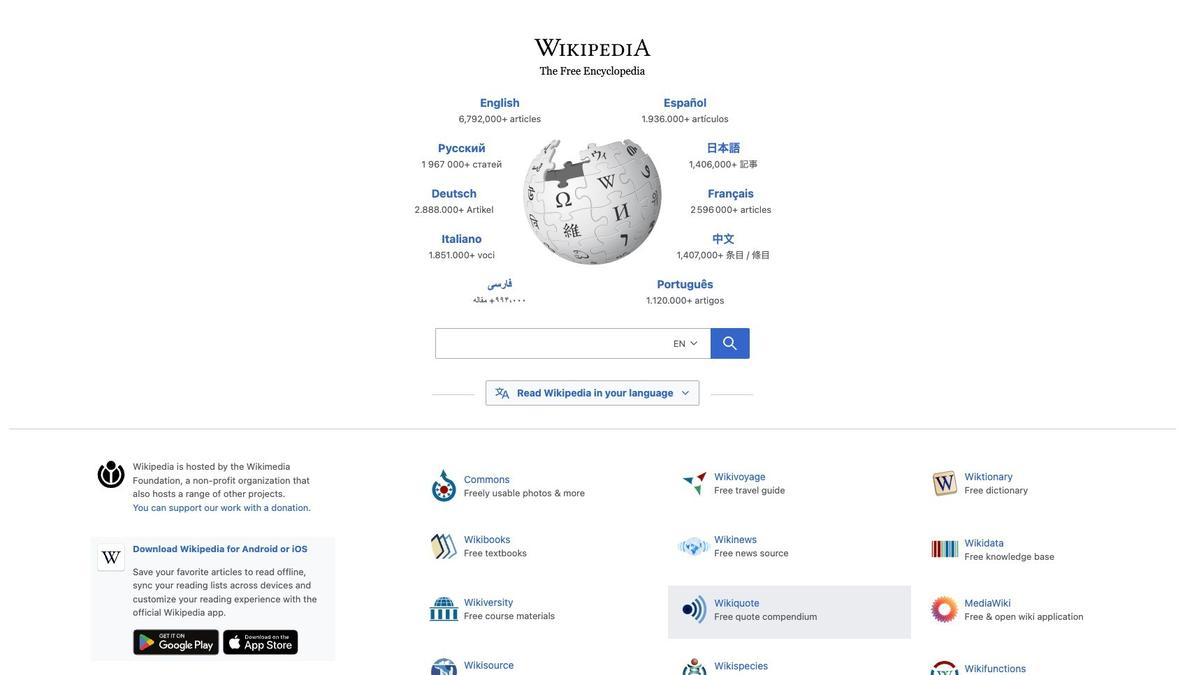 Task type: locate. For each thing, give the bounding box(es) containing it.
None search field
[[404, 324, 781, 367], [435, 328, 711, 359], [404, 324, 781, 367], [435, 328, 711, 359]]



Task type: describe. For each thing, give the bounding box(es) containing it.
other projects element
[[418, 461, 1177, 676]]

top languages element
[[400, 94, 786, 322]]



